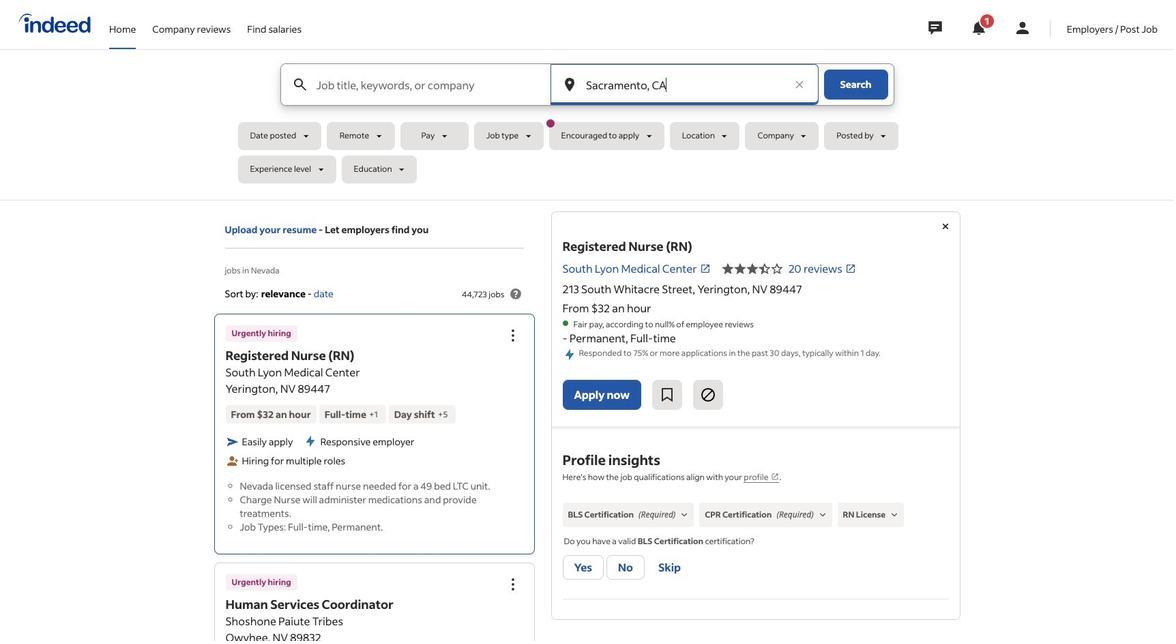 Task type: describe. For each thing, give the bounding box(es) containing it.
not interested image
[[700, 387, 716, 403]]

profile (opens in a new window) image
[[771, 473, 779, 481]]

help icon image
[[507, 286, 524, 302]]

Edit location text field
[[583, 64, 786, 105]]

job actions for human services coordinator is collapsed image
[[504, 577, 521, 593]]

south lyon medical center (opens in a new tab) image
[[700, 263, 711, 274]]

2 missing qualification image from the left
[[888, 509, 901, 521]]

job actions for registered nurse (rn) is collapsed image
[[504, 328, 521, 344]]



Task type: locate. For each thing, give the bounding box(es) containing it.
None search field
[[238, 63, 936, 189]]

account image
[[1014, 20, 1031, 36]]

missing qualification image
[[678, 509, 691, 521]]

close job details image
[[937, 218, 953, 235]]

1 missing qualification image from the left
[[816, 509, 829, 521]]

search: Job title, keywords, or company text field
[[313, 64, 548, 105]]

3.4 out of 5 stars. link to 20 reviews company ratings (opens in a new tab) image
[[845, 263, 856, 274]]

1 horizontal spatial missing qualification image
[[888, 509, 901, 521]]

save this job image
[[659, 387, 675, 403]]

missing qualification image
[[816, 509, 829, 521], [888, 509, 901, 521]]

0 horizontal spatial missing qualification image
[[816, 509, 829, 521]]

clear location input image
[[792, 78, 806, 91]]

3.4 out of 5 stars image
[[722, 261, 783, 277]]

messages unread count 0 image
[[926, 14, 944, 42]]



Task type: vqa. For each thing, say whether or not it's contained in the screenshot.
3.4 out of 5 stars. Link to 20 reviews company ratings (opens in a new tab) icon
yes



